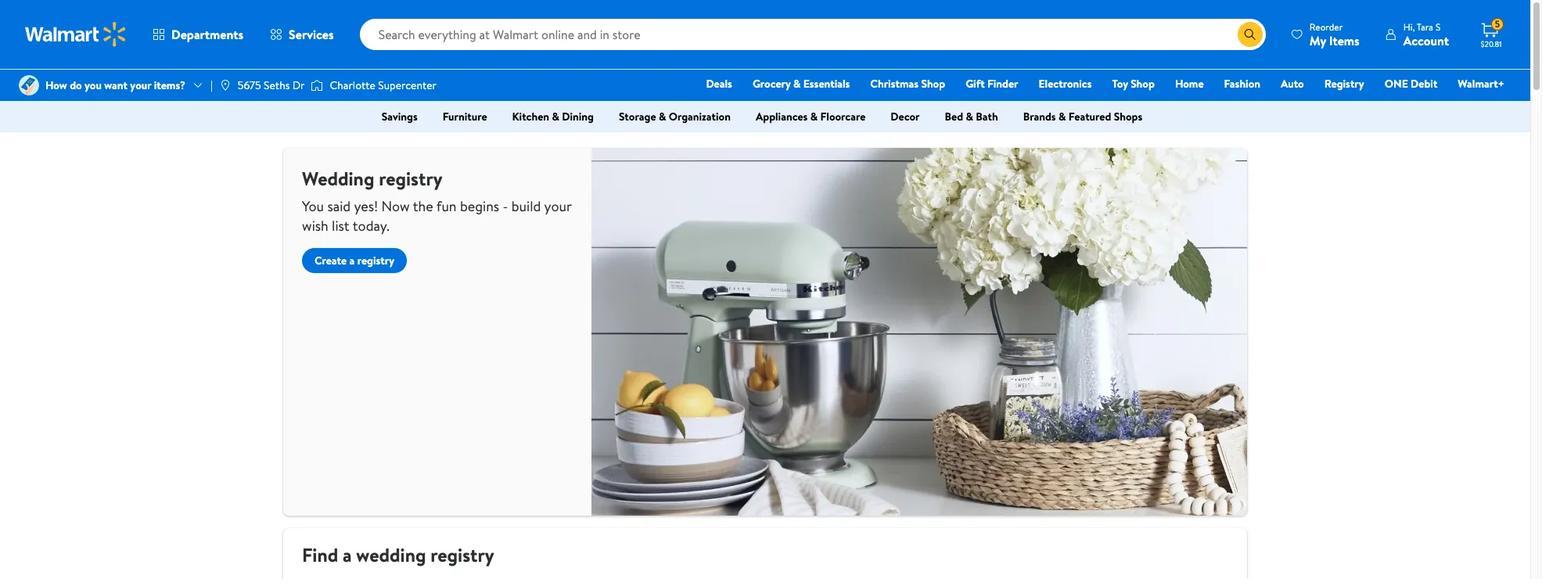 Task type: locate. For each thing, give the bounding box(es) containing it.
 image for charlotte supercenter
[[311, 77, 324, 93]]

1 vertical spatial registry
[[357, 253, 395, 268]]

wedding
[[302, 165, 375, 192]]

my
[[1310, 32, 1327, 49]]

& inside storage & organization dropdown button
[[659, 109, 666, 124]]

your right want
[[130, 77, 151, 93]]

a right find
[[343, 542, 352, 568]]

& left floorcare
[[811, 109, 818, 124]]

-
[[503, 196, 508, 216]]

toy shop
[[1113, 76, 1155, 92]]

furniture button
[[430, 104, 500, 129]]

 image right |
[[219, 79, 232, 92]]

create
[[315, 253, 347, 268]]

registry
[[1325, 76, 1365, 92]]

5675
[[238, 77, 261, 93]]

& for floorcare
[[811, 109, 818, 124]]

charlotte supercenter
[[330, 77, 437, 93]]

shop for christmas shop
[[922, 76, 946, 92]]

registry right wedding
[[431, 542, 494, 568]]

 image right dr
[[311, 77, 324, 93]]

0 horizontal spatial your
[[130, 77, 151, 93]]

 image
[[311, 77, 324, 93], [219, 79, 232, 92]]

tara
[[1417, 20, 1434, 33]]

decor button
[[879, 104, 933, 129]]

& right grocery
[[794, 76, 801, 92]]

& for organization
[[659, 109, 666, 124]]

& right bed at the top
[[966, 109, 974, 124]]

appliances & floorcare
[[756, 109, 866, 124]]

now
[[382, 196, 410, 216]]

shop right christmas
[[922, 76, 946, 92]]

your right build
[[545, 196, 572, 216]]

1 horizontal spatial your
[[545, 196, 572, 216]]

the
[[413, 196, 433, 216]]

yes!
[[354, 196, 378, 216]]

christmas shop link
[[864, 75, 953, 92]]

a right the create
[[350, 253, 355, 268]]

& inside the 'bed & bath' "dropdown button"
[[966, 109, 974, 124]]

& for featured
[[1059, 109, 1067, 124]]

& inside brands & featured shops dropdown button
[[1059, 109, 1067, 124]]

shops
[[1114, 109, 1143, 124]]

0 horizontal spatial  image
[[219, 79, 232, 92]]

bath
[[976, 109, 999, 124]]

deals
[[706, 76, 733, 92]]

wedding
[[356, 542, 426, 568]]

0 vertical spatial a
[[350, 253, 355, 268]]

shop
[[922, 76, 946, 92], [1131, 76, 1155, 92]]

charlotte
[[330, 77, 376, 93]]

hi, tara s account
[[1404, 20, 1450, 49]]

&
[[794, 76, 801, 92], [552, 109, 560, 124], [659, 109, 666, 124], [811, 109, 818, 124], [966, 109, 974, 124], [1059, 109, 1067, 124]]

& right brands
[[1059, 109, 1067, 124]]

brands & featured shops
[[1024, 109, 1143, 124]]

shop right toy
[[1131, 76, 1155, 92]]

$20.81
[[1482, 38, 1502, 49]]

0 horizontal spatial shop
[[922, 76, 946, 92]]

0 vertical spatial registry
[[379, 165, 443, 192]]

1 shop from the left
[[922, 76, 946, 92]]

featured
[[1069, 109, 1112, 124]]

departments
[[171, 26, 244, 43]]

& inside 'kitchen & dining' dropdown button
[[552, 109, 560, 124]]

fashion
[[1225, 76, 1261, 92]]

kitchen
[[512, 109, 550, 124]]

2 shop from the left
[[1131, 76, 1155, 92]]

1 horizontal spatial shop
[[1131, 76, 1155, 92]]

2 vertical spatial registry
[[431, 542, 494, 568]]

furniture
[[443, 109, 487, 124]]

wedding registry you said yes! now the fun begins - build your wish list today.
[[302, 165, 572, 236]]

home link
[[1169, 75, 1211, 92]]

create a registry
[[315, 253, 395, 268]]

1 vertical spatial a
[[343, 542, 352, 568]]

& inside appliances & floorcare dropdown button
[[811, 109, 818, 124]]

account
[[1404, 32, 1450, 49]]

& right storage
[[659, 109, 666, 124]]

bed
[[945, 109, 964, 124]]

 image for 5675 seths dr
[[219, 79, 232, 92]]

gift finder link
[[959, 75, 1026, 92]]

& left dining
[[552, 109, 560, 124]]

deals link
[[699, 75, 740, 92]]

1 horizontal spatial  image
[[311, 77, 324, 93]]

registry link
[[1318, 75, 1372, 92]]

you
[[85, 77, 102, 93]]

registry
[[379, 165, 443, 192], [357, 253, 395, 268], [431, 542, 494, 568]]

registry up the
[[379, 165, 443, 192]]

kitchen & dining button
[[500, 104, 607, 129]]

grocery
[[753, 76, 791, 92]]

5 $20.81
[[1482, 17, 1502, 49]]

today.
[[353, 216, 390, 236]]

Search search field
[[360, 19, 1266, 50]]

bed & bath button
[[933, 104, 1011, 129]]

items?
[[154, 77, 186, 93]]

how do you want your items?
[[45, 77, 186, 93]]

a
[[350, 253, 355, 268], [343, 542, 352, 568]]

1 vertical spatial your
[[545, 196, 572, 216]]

dining
[[562, 109, 594, 124]]

registry down today.
[[357, 253, 395, 268]]

auto
[[1281, 76, 1305, 92]]

bed & bath
[[945, 109, 999, 124]]

 image
[[19, 75, 39, 95]]

toy shop link
[[1106, 75, 1162, 92]]

search icon image
[[1244, 28, 1257, 41]]

electronics
[[1039, 76, 1092, 92]]

& inside grocery & essentials link
[[794, 76, 801, 92]]



Task type: vqa. For each thing, say whether or not it's contained in the screenshot.
Charlotte Supercenter's  icon
yes



Task type: describe. For each thing, give the bounding box(es) containing it.
storage & organization button
[[607, 104, 744, 129]]

gift
[[966, 76, 985, 92]]

organization
[[669, 109, 731, 124]]

your inside wedding registry you said yes! now the fun begins - build your wish list today.
[[545, 196, 572, 216]]

savings button
[[369, 104, 430, 129]]

home
[[1176, 76, 1204, 92]]

fashion link
[[1218, 75, 1268, 92]]

storage & organization
[[619, 109, 731, 124]]

list
[[332, 216, 350, 236]]

gift finder
[[966, 76, 1019, 92]]

electronics link
[[1032, 75, 1099, 92]]

walmart+ link
[[1452, 75, 1512, 92]]

services
[[289, 26, 334, 43]]

& for essentials
[[794, 76, 801, 92]]

auto link
[[1274, 75, 1312, 92]]

walmart+
[[1459, 76, 1505, 92]]

|
[[211, 77, 213, 93]]

build
[[512, 196, 541, 216]]

the best for a newlywed nest. wedding registry. you said yes! now the fun begins-build your wish list today. image
[[592, 148, 1248, 516]]

items
[[1330, 32, 1360, 49]]

a for find
[[343, 542, 352, 568]]

how
[[45, 77, 67, 93]]

appliances & floorcare button
[[744, 104, 879, 129]]

Walmart Site-Wide search field
[[360, 19, 1266, 50]]

supercenter
[[378, 77, 437, 93]]

grocery & essentials
[[753, 76, 850, 92]]

create a registry link
[[302, 248, 407, 273]]

dr
[[293, 77, 305, 93]]

reorder my items
[[1310, 20, 1360, 49]]

christmas
[[871, 76, 919, 92]]

5675 seths dr
[[238, 77, 305, 93]]

you
[[302, 196, 324, 216]]

brands & featured shops button
[[1011, 104, 1156, 129]]

decor
[[891, 109, 920, 124]]

kitchen & dining
[[512, 109, 594, 124]]

0 vertical spatial your
[[130, 77, 151, 93]]

s
[[1436, 20, 1441, 33]]

christmas shop
[[871, 76, 946, 92]]

hi,
[[1404, 20, 1416, 33]]

do
[[70, 77, 82, 93]]

appliances
[[756, 109, 808, 124]]

reorder
[[1310, 20, 1343, 33]]

a for create
[[350, 253, 355, 268]]

departments button
[[139, 16, 257, 53]]

find a wedding registry
[[302, 542, 494, 568]]

brands
[[1024, 109, 1056, 124]]

registry inside wedding registry you said yes! now the fun begins - build your wish list today.
[[379, 165, 443, 192]]

savings
[[382, 109, 418, 124]]

begins
[[460, 196, 500, 216]]

services button
[[257, 16, 347, 53]]

essentials
[[804, 76, 850, 92]]

& for bath
[[966, 109, 974, 124]]

finder
[[988, 76, 1019, 92]]

said
[[327, 196, 351, 216]]

one debit link
[[1378, 75, 1445, 92]]

fun
[[437, 196, 457, 216]]

want
[[104, 77, 128, 93]]

registry inside create a registry link
[[357, 253, 395, 268]]

walmart image
[[25, 22, 127, 47]]

one
[[1385, 76, 1409, 92]]

storage
[[619, 109, 656, 124]]

find
[[302, 542, 338, 568]]

wish
[[302, 216, 329, 236]]

seths
[[264, 77, 290, 93]]

toy
[[1113, 76, 1129, 92]]

floorcare
[[821, 109, 866, 124]]

5
[[1496, 17, 1501, 31]]

one debit
[[1385, 76, 1438, 92]]

& for dining
[[552, 109, 560, 124]]

shop for toy shop
[[1131, 76, 1155, 92]]

debit
[[1411, 76, 1438, 92]]

grocery & essentials link
[[746, 75, 857, 92]]



